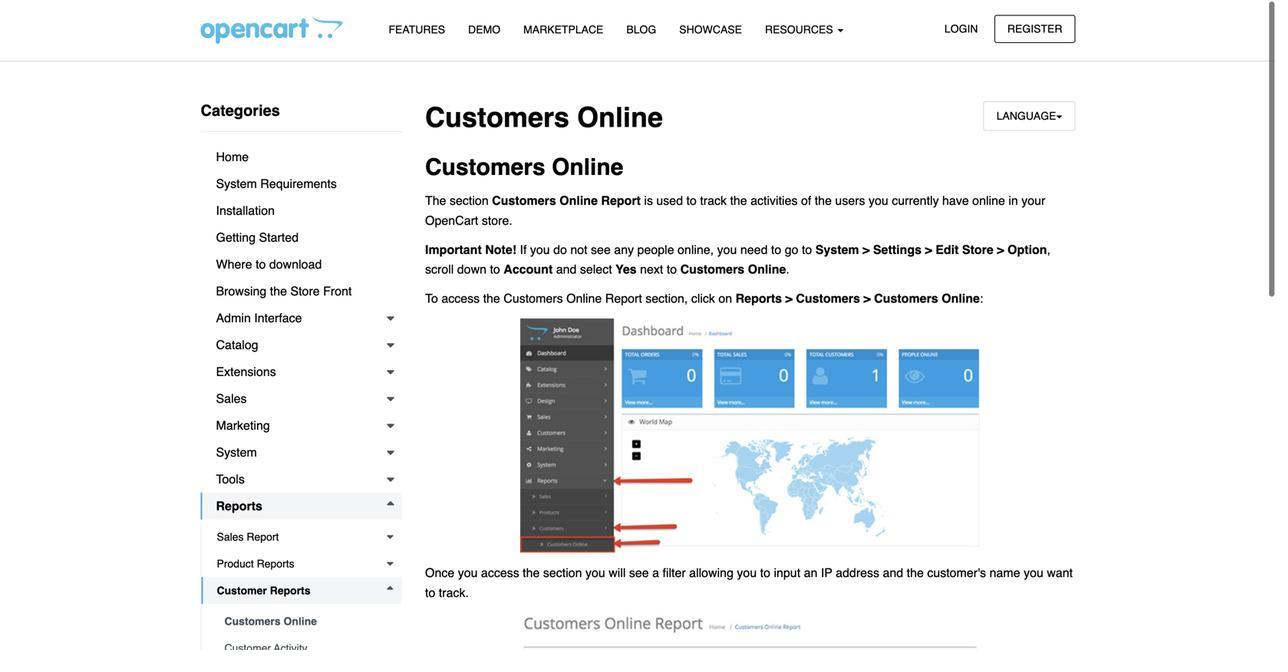Task type: locate. For each thing, give the bounding box(es) containing it.
opencart - open source shopping cart solution image
[[201, 16, 343, 44]]

catalog link
[[201, 330, 402, 357]]

track.
[[439, 584, 469, 598]]

1 vertical spatial section
[[543, 564, 582, 579]]

1 vertical spatial system
[[816, 241, 860, 255]]

1 horizontal spatial see
[[630, 564, 649, 579]]

0 vertical spatial and
[[556, 261, 577, 275]]

report inside sales report link
[[247, 529, 279, 542]]

reports
[[736, 290, 782, 304], [216, 498, 263, 512], [257, 556, 295, 569], [270, 583, 311, 595]]

1 vertical spatial access
[[481, 564, 520, 579]]

online
[[577, 100, 663, 132], [552, 153, 624, 179], [560, 192, 598, 206], [748, 261, 787, 275], [567, 290, 602, 304], [942, 290, 980, 304], [284, 614, 317, 626]]

customer reports
[[217, 583, 311, 595]]

marketing
[[216, 417, 270, 431]]

system up tools
[[216, 444, 257, 458]]

to access the customers online report section, click on reports > customers > customers online :
[[425, 290, 984, 304]]

section inside once you access the section you will see a filter allowing you to input an ip address and the customer's name you want to track.
[[543, 564, 582, 579]]

system inside system requirements 'link'
[[216, 175, 257, 189]]

next
[[640, 261, 664, 275]]

0 horizontal spatial store
[[291, 283, 320, 297]]

1 vertical spatial sales
[[217, 529, 244, 542]]

in
[[1009, 192, 1019, 206]]

2 vertical spatial report
[[247, 529, 279, 542]]

0 vertical spatial customers online
[[425, 100, 663, 132]]

see left a
[[630, 564, 649, 579]]

select
[[580, 261, 612, 275]]

interface
[[254, 309, 302, 324]]

you left need
[[718, 241, 737, 255]]

browsing the store front link
[[201, 276, 402, 303]]

2 vertical spatial system
[[216, 444, 257, 458]]

if
[[520, 241, 527, 255]]

system link
[[201, 438, 402, 465]]

down
[[457, 261, 487, 275]]

sales up marketing
[[216, 390, 247, 404]]

and down do
[[556, 261, 577, 275]]

any
[[614, 241, 634, 255]]

reports down product reports link
[[270, 583, 311, 595]]

activities
[[751, 192, 798, 206]]

system down home
[[216, 175, 257, 189]]

report up product reports
[[247, 529, 279, 542]]

store right edit
[[963, 241, 994, 255]]

to down note!
[[490, 261, 500, 275]]

getting started link
[[201, 223, 402, 250]]

to inside , scroll down to
[[490, 261, 500, 275]]

0 vertical spatial system
[[216, 175, 257, 189]]

1 vertical spatial and
[[883, 564, 904, 579]]

1 horizontal spatial and
[[883, 564, 904, 579]]

not
[[571, 241, 588, 255]]

customers online
[[425, 100, 663, 132], [425, 153, 624, 179], [225, 614, 317, 626]]

admin interface
[[216, 309, 302, 324]]

2 vertical spatial customers online
[[225, 614, 317, 626]]

note!
[[485, 241, 517, 255]]

system inside system 'link'
[[216, 444, 257, 458]]

installation link
[[201, 196, 402, 223]]

report down yes
[[606, 290, 642, 304]]

marketing link
[[201, 411, 402, 438]]

1 horizontal spatial store
[[963, 241, 994, 255]]

important note! if you do not see any people online, you need to go to system > settings > edit store > option
[[425, 241, 1048, 255]]

reports down tools
[[216, 498, 263, 512]]

see
[[591, 241, 611, 255], [630, 564, 649, 579]]

1 vertical spatial see
[[630, 564, 649, 579]]

extensions link
[[201, 357, 402, 384]]

do
[[554, 241, 567, 255]]

store down where to download link
[[291, 283, 320, 297]]

section
[[450, 192, 489, 206], [543, 564, 582, 579]]

to left go
[[772, 241, 782, 255]]

language
[[997, 108, 1057, 121]]

currently
[[892, 192, 939, 206]]

store
[[963, 241, 994, 255], [291, 283, 320, 297]]

to
[[425, 290, 438, 304]]

1 horizontal spatial access
[[481, 564, 520, 579]]

front
[[323, 283, 352, 297]]

categories
[[201, 100, 280, 118]]

people
[[638, 241, 675, 255]]

you left will in the left bottom of the page
[[586, 564, 606, 579]]

download
[[269, 256, 322, 270]]

getting started
[[216, 229, 299, 243]]

edit
[[936, 241, 959, 255]]

to right next at the top right of the page
[[667, 261, 677, 275]]

and right address
[[883, 564, 904, 579]]

account
[[504, 261, 553, 275]]

1 vertical spatial store
[[291, 283, 320, 297]]

sales
[[216, 390, 247, 404], [217, 529, 244, 542]]

section up opencart
[[450, 192, 489, 206]]

ip
[[821, 564, 833, 579]]

is
[[644, 192, 653, 206]]

report
[[601, 192, 641, 206], [606, 290, 642, 304], [247, 529, 279, 542]]

you right users
[[869, 192, 889, 206]]

section left will in the left bottom of the page
[[543, 564, 582, 579]]

see up select
[[591, 241, 611, 255]]

to
[[687, 192, 697, 206], [772, 241, 782, 255], [802, 241, 813, 255], [256, 256, 266, 270], [490, 261, 500, 275], [667, 261, 677, 275], [761, 564, 771, 579], [425, 584, 436, 598]]

and
[[556, 261, 577, 275], [883, 564, 904, 579]]

0 horizontal spatial and
[[556, 261, 577, 275]]

0 horizontal spatial section
[[450, 192, 489, 206]]

want
[[1047, 564, 1073, 579]]

filter
[[663, 564, 686, 579]]

,
[[1048, 241, 1051, 255]]

to inside 'is used to track the activities of the users you currently have online in your opencart store.'
[[687, 192, 697, 206]]

where
[[216, 256, 252, 270]]

sales up product at the left bottom of the page
[[217, 529, 244, 542]]

access right "once"
[[481, 564, 520, 579]]

and inside once you access the section you will see a filter allowing you to input an ip address and the customer's name you want to track.
[[883, 564, 904, 579]]

admin
[[216, 309, 251, 324]]

customers inside the customers online link
[[225, 614, 281, 626]]

demo link
[[457, 16, 512, 43]]

access right to on the top left of page
[[442, 290, 480, 304]]

customers online link
[[209, 607, 402, 633]]

features link
[[377, 16, 457, 43]]

system right go
[[816, 241, 860, 255]]

important
[[425, 241, 482, 255]]

0 horizontal spatial access
[[442, 290, 480, 304]]

, scroll down to
[[425, 241, 1051, 275]]

you
[[869, 192, 889, 206], [530, 241, 550, 255], [718, 241, 737, 255], [458, 564, 478, 579], [586, 564, 606, 579], [737, 564, 757, 579], [1024, 564, 1044, 579]]

0 vertical spatial sales
[[216, 390, 247, 404]]

0 vertical spatial store
[[963, 241, 994, 255]]

customers online report image
[[520, 611, 982, 650]]

report left is
[[601, 192, 641, 206]]

opencart dashboard image
[[520, 316, 982, 552]]

option
[[1008, 241, 1048, 255]]

1 horizontal spatial section
[[543, 564, 582, 579]]

where to download
[[216, 256, 322, 270]]

to left track
[[687, 192, 697, 206]]

is used to track the activities of the users you currently have online in your opencart store.
[[425, 192, 1046, 226]]

0 vertical spatial see
[[591, 241, 611, 255]]

of
[[802, 192, 812, 206]]

scroll
[[425, 261, 454, 275]]

0 horizontal spatial see
[[591, 241, 611, 255]]

demo
[[468, 23, 501, 36]]

have
[[943, 192, 969, 206]]



Task type: vqa. For each thing, say whether or not it's contained in the screenshot.
backup/restore
no



Task type: describe. For each thing, give the bounding box(es) containing it.
you up "track."
[[458, 564, 478, 579]]

0 vertical spatial section
[[450, 192, 489, 206]]

browsing the store front
[[216, 283, 352, 297]]

marketplace
[[524, 23, 604, 36]]

you inside 'is used to track the activities of the users you currently have online in your opencart store.'
[[869, 192, 889, 206]]

go
[[785, 241, 799, 255]]

system for system 'link'
[[216, 444, 257, 458]]

name
[[990, 564, 1021, 579]]

used
[[657, 192, 683, 206]]

track
[[700, 192, 727, 206]]

resources
[[765, 23, 837, 36]]

reports up the customer reports
[[257, 556, 295, 569]]

customer's
[[928, 564, 987, 579]]

input
[[774, 564, 801, 579]]

tools link
[[201, 465, 402, 491]]

store.
[[482, 212, 513, 226]]

product reports link
[[202, 549, 402, 576]]

1 vertical spatial report
[[606, 290, 642, 304]]

tools
[[216, 471, 245, 485]]

sales report
[[217, 529, 279, 542]]

0 vertical spatial access
[[442, 290, 480, 304]]

opencart
[[425, 212, 479, 226]]

click
[[692, 290, 716, 304]]

reports right on at top
[[736, 290, 782, 304]]

system requirements link
[[201, 169, 402, 196]]

sales report link
[[202, 522, 402, 549]]

:
[[980, 290, 984, 304]]

account and select yes next to customers online .
[[504, 261, 790, 275]]

showcase link
[[668, 16, 754, 43]]

1 vertical spatial customers online
[[425, 153, 624, 179]]

browsing
[[216, 283, 267, 297]]

your
[[1022, 192, 1046, 206]]

once
[[425, 564, 455, 579]]

you right "if"
[[530, 241, 550, 255]]

requirements
[[260, 175, 337, 189]]

login link
[[932, 15, 992, 43]]

features
[[389, 23, 445, 36]]

getting
[[216, 229, 256, 243]]

a
[[653, 564, 660, 579]]

.
[[787, 261, 790, 275]]

marketplace link
[[512, 16, 615, 43]]

started
[[259, 229, 299, 243]]

sales for sales
[[216, 390, 247, 404]]

register
[[1008, 23, 1063, 35]]

to down "once"
[[425, 584, 436, 598]]

online,
[[678, 241, 714, 255]]

the section customers online report
[[425, 192, 641, 206]]

customer reports link
[[202, 576, 402, 603]]

address
[[836, 564, 880, 579]]

login
[[945, 23, 979, 35]]

catalog
[[216, 336, 258, 350]]

allowing
[[690, 564, 734, 579]]

language button
[[984, 100, 1076, 129]]

store inside the browsing the store front link
[[291, 283, 320, 297]]

showcase
[[680, 23, 742, 36]]

sales link
[[201, 384, 402, 411]]

you right allowing
[[737, 564, 757, 579]]

to left the input
[[761, 564, 771, 579]]

online
[[973, 192, 1006, 206]]

sales for sales report
[[217, 529, 244, 542]]

an
[[804, 564, 818, 579]]

to right where
[[256, 256, 266, 270]]

users
[[836, 192, 866, 206]]

0 vertical spatial report
[[601, 192, 641, 206]]

settings
[[874, 241, 922, 255]]

admin interface link
[[201, 303, 402, 330]]

on
[[719, 290, 733, 304]]

product reports
[[217, 556, 295, 569]]

the
[[425, 192, 447, 206]]

system for system requirements
[[216, 175, 257, 189]]

once you access the section you will see a filter allowing you to input an ip address and the customer's name you want to track.
[[425, 564, 1073, 598]]

section,
[[646, 290, 688, 304]]

need
[[741, 241, 768, 255]]

reports link
[[201, 491, 402, 518]]

extensions
[[216, 363, 276, 377]]

yes
[[616, 261, 637, 275]]

blog link
[[615, 16, 668, 43]]

will
[[609, 564, 626, 579]]

reports inside "link"
[[270, 583, 311, 595]]

home link
[[201, 142, 402, 169]]

where to download link
[[201, 250, 402, 276]]

blog
[[627, 23, 657, 36]]

system requirements
[[216, 175, 337, 189]]

you left want
[[1024, 564, 1044, 579]]

access inside once you access the section you will see a filter allowing you to input an ip address and the customer's name you want to track.
[[481, 564, 520, 579]]

see inside once you access the section you will see a filter allowing you to input an ip address and the customer's name you want to track.
[[630, 564, 649, 579]]

to right go
[[802, 241, 813, 255]]



